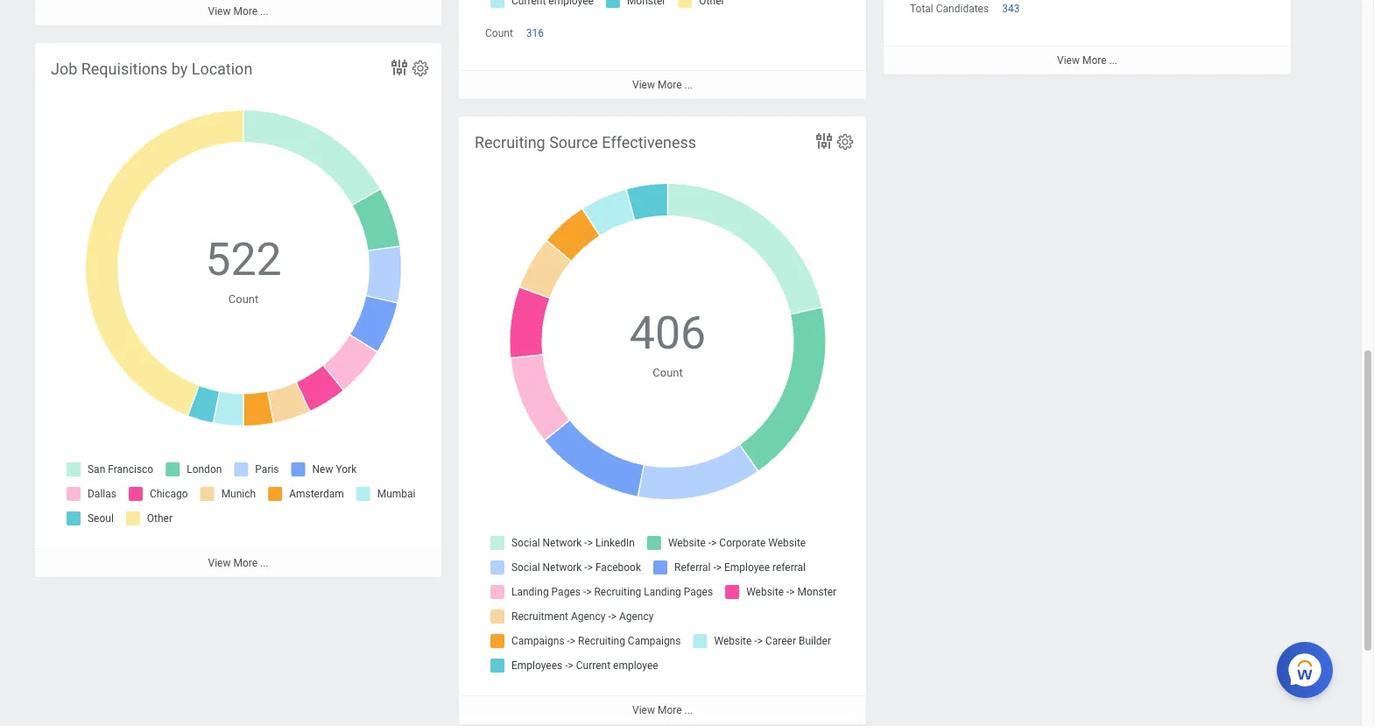 Task type: describe. For each thing, give the bounding box(es) containing it.
view inside performance by hiring source element
[[633, 79, 655, 91]]

view inside candidate pipeline summary element
[[1058, 55, 1080, 67]]

job requisitions by location
[[51, 60, 253, 78]]

configure job requisitions by location image
[[411, 59, 430, 78]]

343
[[1003, 3, 1020, 15]]

by
[[171, 60, 188, 78]]

316
[[526, 27, 544, 40]]

recruiting source effectiveness element
[[459, 117, 867, 725]]

... inside "job requisitions by location" element
[[260, 557, 269, 570]]

location
[[192, 60, 253, 78]]

406 count
[[630, 307, 707, 379]]

recruiting
[[475, 133, 546, 152]]

522 button
[[205, 230, 285, 291]]

view more ... inside performance by hiring source element
[[633, 79, 693, 91]]

view more ... inside recruiting source effectiveness element
[[633, 705, 693, 717]]

performance by hiring source element
[[459, 0, 867, 99]]

343 button
[[1003, 2, 1023, 16]]

effectiveness
[[602, 133, 697, 152]]

count for 406
[[653, 366, 683, 379]]

source
[[550, 133, 598, 152]]

total
[[910, 3, 934, 15]]

configure recruiting source effectiveness image
[[836, 132, 855, 152]]

522
[[205, 233, 282, 287]]

candidate pipeline summary element
[[884, 0, 1292, 75]]

job
[[51, 60, 77, 78]]

more inside "job requisitions by location" element
[[233, 557, 258, 570]]

requisitions
[[81, 60, 168, 78]]



Task type: vqa. For each thing, say whether or not it's contained in the screenshot.
Has Non-Open Enrollment Benefit Events
no



Task type: locate. For each thing, give the bounding box(es) containing it.
count inside performance by hiring source element
[[485, 27, 513, 40]]

406 button
[[630, 303, 709, 364]]

configure and view chart data image inside recruiting source effectiveness element
[[814, 131, 835, 152]]

recruiting source effectiveness
[[475, 133, 697, 152]]

more
[[233, 5, 258, 18], [1083, 55, 1107, 67], [658, 79, 682, 91], [233, 557, 258, 570], [658, 705, 682, 717]]

...
[[260, 5, 269, 18], [1110, 55, 1118, 67], [685, 79, 693, 91], [260, 557, 269, 570], [685, 705, 693, 717]]

2 horizontal spatial count
[[653, 366, 683, 379]]

1 horizontal spatial configure and view chart data image
[[814, 131, 835, 152]]

count
[[485, 27, 513, 40], [228, 292, 259, 306], [653, 366, 683, 379]]

job requisitions by location element
[[35, 43, 442, 578]]

configure and view chart data image left configure recruiting source effectiveness image
[[814, 131, 835, 152]]

522 count
[[205, 233, 282, 306]]

more inside recruiting source effectiveness element
[[658, 705, 682, 717]]

more inside performance by hiring source element
[[658, 79, 682, 91]]

... inside recruiting source effectiveness element
[[685, 705, 693, 717]]

316 button
[[526, 26, 547, 40]]

count down 406 button
[[653, 366, 683, 379]]

count for 522
[[228, 292, 259, 306]]

count left the "316" on the left of the page
[[485, 27, 513, 40]]

1 horizontal spatial count
[[485, 27, 513, 40]]

1 vertical spatial configure and view chart data image
[[814, 131, 835, 152]]

view more ... inside "job requisitions by location" element
[[208, 557, 269, 570]]

2 vertical spatial count
[[653, 366, 683, 379]]

... inside performance by hiring source element
[[685, 79, 693, 91]]

0 vertical spatial configure and view chart data image
[[389, 57, 410, 78]]

total candidates
[[910, 3, 989, 15]]

view inside "job requisitions by location" element
[[208, 557, 231, 570]]

view
[[208, 5, 231, 18], [1058, 55, 1080, 67], [633, 79, 655, 91], [208, 557, 231, 570], [633, 705, 655, 717]]

1 vertical spatial count
[[228, 292, 259, 306]]

count inside 522 count
[[228, 292, 259, 306]]

count down the 522 button at the top left of the page
[[228, 292, 259, 306]]

configure and view chart data image for 406
[[814, 131, 835, 152]]

0 horizontal spatial count
[[228, 292, 259, 306]]

406
[[630, 307, 707, 360]]

view more ... link
[[35, 0, 442, 26], [884, 46, 1292, 75], [459, 70, 867, 99], [35, 549, 442, 578], [459, 696, 867, 725]]

0 vertical spatial count
[[485, 27, 513, 40]]

configure and view chart data image inside "job requisitions by location" element
[[389, 57, 410, 78]]

view more ...
[[208, 5, 269, 18], [1058, 55, 1118, 67], [633, 79, 693, 91], [208, 557, 269, 570], [633, 705, 693, 717]]

candidates
[[936, 3, 989, 15]]

more inside candidate pipeline summary element
[[1083, 55, 1107, 67]]

configure and view chart data image
[[389, 57, 410, 78], [814, 131, 835, 152]]

configure and view chart data image left configure job requisitions by location "icon"
[[389, 57, 410, 78]]

0 horizontal spatial configure and view chart data image
[[389, 57, 410, 78]]

view more ... inside candidate pipeline summary element
[[1058, 55, 1118, 67]]

configure and view chart data image for 522
[[389, 57, 410, 78]]

view inside recruiting source effectiveness element
[[633, 705, 655, 717]]

count inside 406 count
[[653, 366, 683, 379]]

... inside candidate pipeline summary element
[[1110, 55, 1118, 67]]



